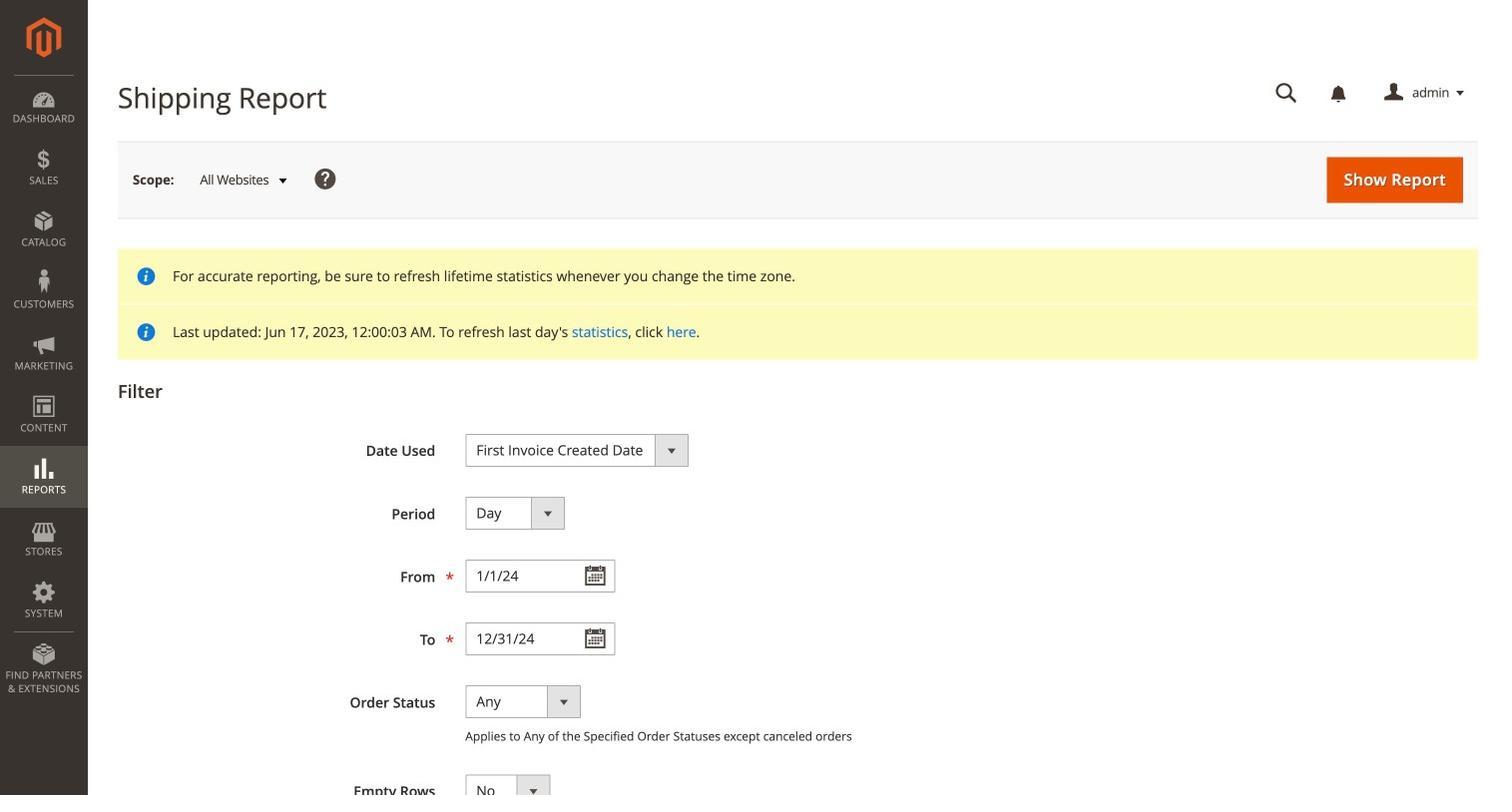 Task type: locate. For each thing, give the bounding box(es) containing it.
None text field
[[1262, 76, 1312, 111]]

menu bar
[[0, 75, 88, 706]]

None text field
[[465, 560, 615, 593], [465, 623, 615, 656], [465, 560, 615, 593], [465, 623, 615, 656]]

magento admin panel image
[[26, 17, 61, 58]]



